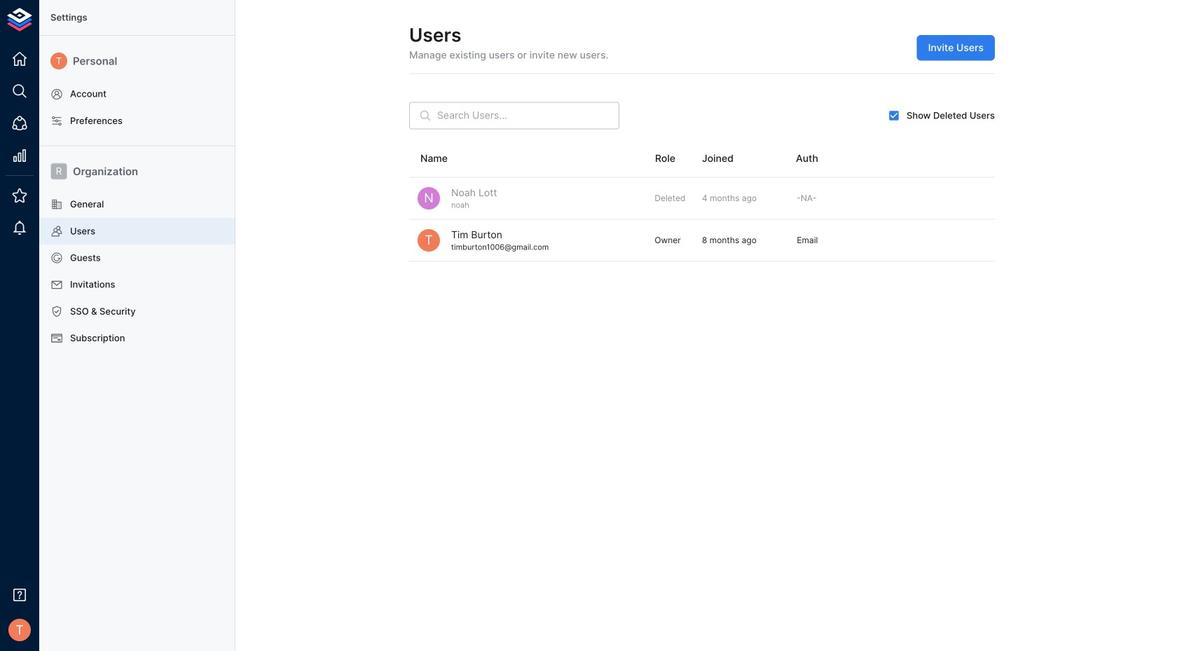 Task type: vqa. For each thing, say whether or not it's contained in the screenshot.
Search Users... Text Box
yes



Task type: locate. For each thing, give the bounding box(es) containing it.
Search Users... text field
[[437, 102, 620, 129]]



